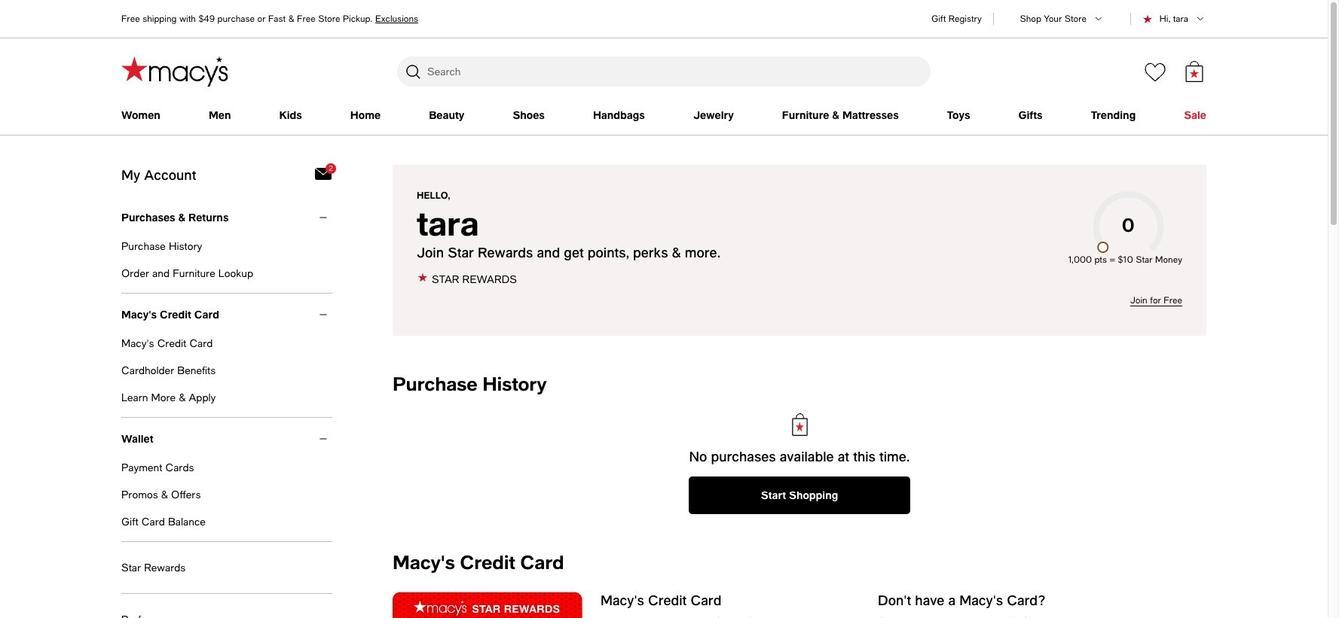 Task type: locate. For each thing, give the bounding box(es) containing it.
2 vertical spatial open image
[[314, 430, 332, 448]]

1 vertical spatial open image
[[314, 306, 332, 324]]

shopping bag has 0 items image
[[1184, 61, 1205, 82]]

0 vertical spatial open image
[[314, 209, 332, 227]]

open image
[[314, 209, 332, 227], [314, 306, 332, 324], [314, 430, 332, 448]]



Task type: describe. For each thing, give the bounding box(es) containing it.
3 open image from the top
[[314, 430, 332, 448]]

1 open image from the top
[[314, 209, 332, 227]]

Search text field
[[397, 57, 931, 87]]

2 open image from the top
[[314, 306, 332, 324]]

search large image
[[404, 63, 422, 81]]



Task type: vqa. For each thing, say whether or not it's contained in the screenshot.
Men's 40mm Black Dial Super Slim Leather Strap Watch image
no



